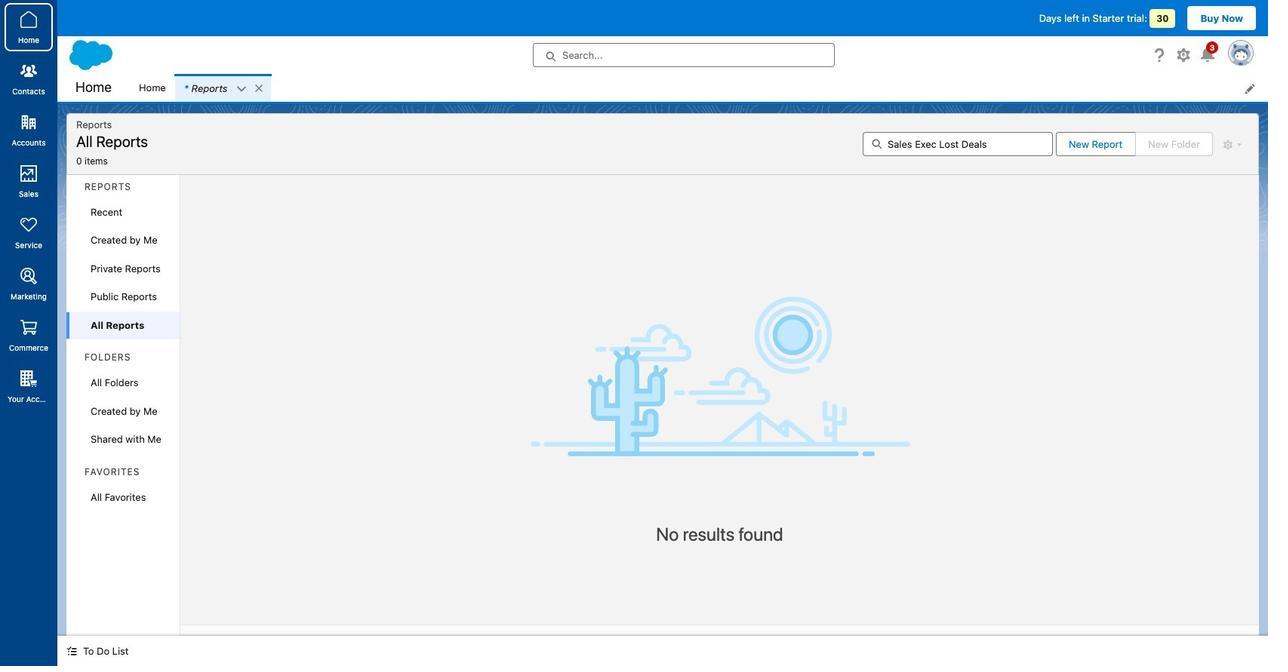 Task type: vqa. For each thing, say whether or not it's contained in the screenshot.
Action Element
no



Task type: locate. For each thing, give the bounding box(es) containing it.
list
[[130, 74, 1269, 102]]

list item
[[175, 74, 271, 102]]

text default image
[[254, 83, 265, 93], [237, 84, 247, 94], [66, 647, 77, 657]]

2 horizontal spatial text default image
[[254, 83, 265, 93]]

1 horizontal spatial text default image
[[237, 84, 247, 94]]



Task type: describe. For each thing, give the bounding box(es) containing it.
Search all reports... text field
[[863, 132, 1054, 156]]

0 horizontal spatial text default image
[[66, 647, 77, 657]]



